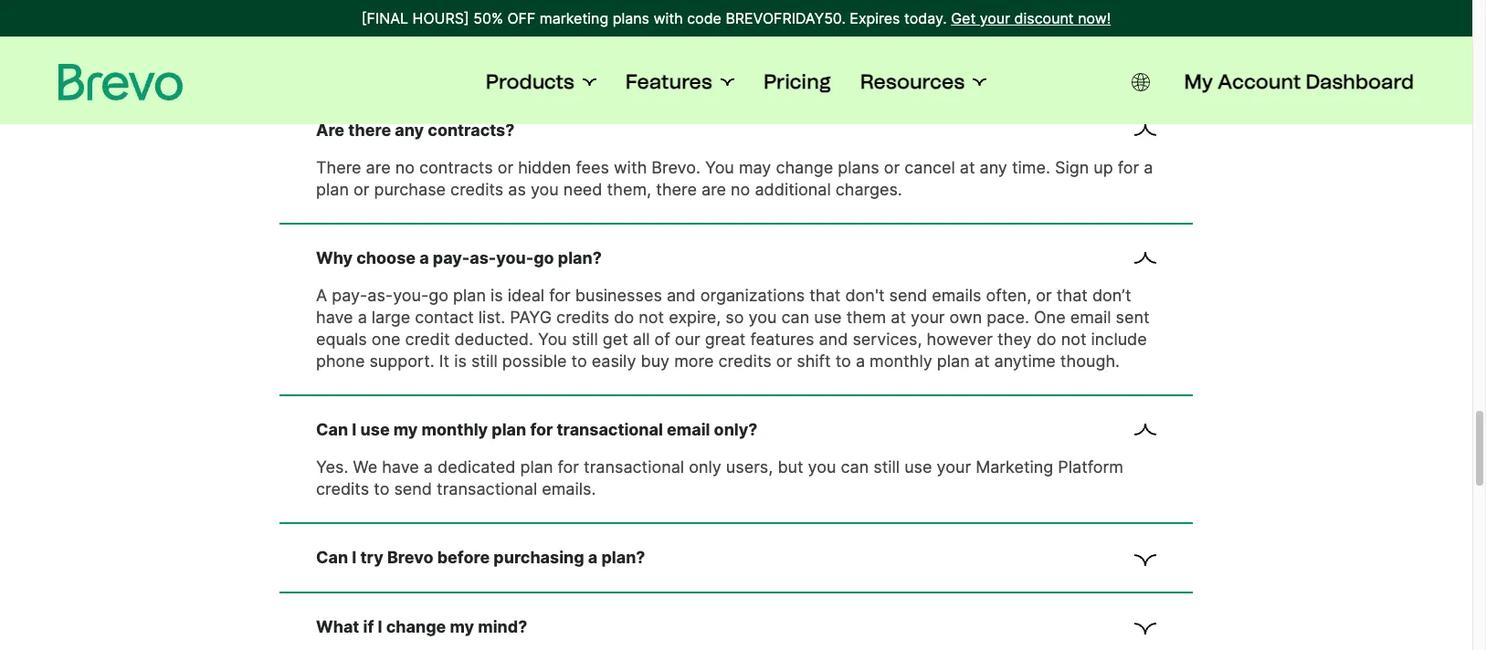 Task type: describe. For each thing, give the bounding box(es) containing it.
features
[[750, 330, 814, 349]]

our
[[675, 330, 700, 349]]

still inside the yes. we have a dedicated plan for transactional only users, but you can still use your marketing platform credits to send transactional emails.
[[873, 458, 900, 477]]

pay- inside a pay-as-you-go plan is ideal for businesses and organizations that don't send emails often, or that don't have a large contact list. payg credits do not expire, so you can use them at your own pace. one email sent equals one credit deducted. you still get all of our great features and services, however they do not include phone support. it is still possible to easily buy more credits or shift to a monthly plan at anytime though.
[[332, 286, 367, 305]]

use inside dropdown button
[[360, 420, 390, 439]]

what if i change my mind?
[[316, 617, 527, 636]]

buy
[[641, 352, 670, 371]]

at inside there are no contracts or hidden fees with brevo. you may change plans or cancel at any time. sign up for a plan or purchase credits as you need them, there are no additional charges.
[[960, 158, 975, 178]]

i for use
[[352, 420, 357, 439]]

or down features
[[776, 352, 792, 371]]

resources link
[[860, 69, 987, 95]]

shift
[[797, 352, 831, 371]]

0 horizontal spatial do
[[614, 308, 634, 327]]

expires
[[850, 9, 900, 27]]

support.
[[369, 352, 435, 371]]

hidden
[[518, 158, 571, 178]]

1 that from the left
[[810, 286, 841, 305]]

0 vertical spatial still
[[572, 330, 598, 349]]

send inside the yes. we have a dedicated plan for transactional only users, but you can still use your marketing platform credits to send transactional emails.
[[394, 479, 432, 499]]

a
[[316, 286, 327, 305]]

purchasing
[[494, 548, 584, 567]]

why choose a pay-as-you-go plan? button
[[316, 247, 1156, 270]]

payg
[[510, 308, 552, 327]]

pricing
[[763, 69, 831, 94]]

to inside the yes. we have a dedicated plan for transactional only users, but you can still use your marketing platform credits to send transactional emails.
[[374, 479, 389, 499]]

0 vertical spatial my
[[393, 420, 418, 439]]

credits inside there are no contracts or hidden fees with brevo. you may change plans or cancel at any time. sign up for a plan or purchase credits as you need them, there are no additional charges.
[[450, 180, 503, 199]]

0 vertical spatial and
[[667, 286, 696, 305]]

there
[[316, 158, 361, 178]]

cancel
[[904, 158, 955, 178]]

get
[[951, 9, 976, 27]]

0 horizontal spatial plans
[[613, 9, 649, 27]]

emails
[[932, 286, 981, 305]]

contact
[[415, 308, 474, 327]]

today.
[[904, 9, 947, 27]]

products link
[[486, 69, 596, 95]]

sent
[[1116, 308, 1150, 327]]

phone
[[316, 352, 365, 371]]

change inside there are no contracts or hidden fees with brevo. you may change plans or cancel at any time. sign up for a plan or purchase credits as you need them, there are no additional charges.
[[776, 158, 833, 178]]

don't
[[1092, 286, 1131, 305]]

charges.
[[836, 180, 902, 199]]

0 vertical spatial is
[[491, 286, 503, 305]]

there inside "dropdown button"
[[348, 121, 391, 140]]

before
[[437, 548, 490, 567]]

or up as in the left of the page
[[497, 158, 513, 178]]

0 vertical spatial with
[[653, 9, 683, 27]]

choose
[[356, 249, 416, 268]]

contracts?
[[428, 121, 515, 140]]

are there any contracts?
[[316, 121, 515, 140]]

you inside the yes. we have a dedicated plan for transactional only users, but you can still use your marketing platform credits to send transactional emails.
[[808, 458, 836, 477]]

any inside there are no contracts or hidden fees with brevo. you may change plans or cancel at any time. sign up for a plan or purchase credits as you need them, there are no additional charges.
[[980, 158, 1007, 178]]

credits inside the yes. we have a dedicated plan for transactional only users, but you can still use your marketing platform credits to send transactional emails.
[[316, 479, 369, 499]]

dedicated
[[438, 458, 516, 477]]

great
[[705, 330, 746, 349]]

one
[[372, 330, 401, 349]]

1 horizontal spatial do
[[1036, 330, 1056, 349]]

1 vertical spatial are
[[701, 180, 726, 199]]

you inside there are no contracts or hidden fees with brevo. you may change plans or cancel at any time. sign up for a plan or purchase credits as you need them, there are no additional charges.
[[531, 180, 559, 199]]

yes. we have a dedicated plan for transactional only users, but you can still use your marketing platform credits to send transactional emails.
[[316, 458, 1123, 499]]

it
[[439, 352, 450, 371]]

credit
[[405, 330, 450, 349]]

include
[[1091, 330, 1147, 349]]

transactional for only
[[584, 458, 684, 477]]

transactional for email
[[557, 420, 663, 439]]

pay- inside dropdown button
[[433, 249, 470, 268]]

ideal
[[508, 286, 545, 305]]

can for can i try brevo before purchasing a plan?
[[316, 548, 348, 567]]

possible
[[502, 352, 567, 371]]

yes.
[[316, 458, 348, 477]]

monthly inside dropdown button
[[422, 420, 488, 439]]

hours]
[[412, 9, 469, 27]]

if
[[363, 617, 374, 636]]

2 horizontal spatial to
[[835, 352, 851, 371]]

equals
[[316, 330, 367, 349]]

contracts
[[419, 158, 493, 178]]

one
[[1034, 308, 1066, 327]]

users,
[[726, 458, 773, 477]]

products
[[486, 69, 574, 94]]

a down services,
[[856, 352, 865, 371]]

as
[[508, 180, 526, 199]]

1 vertical spatial and
[[819, 330, 848, 349]]

my account dashboard
[[1184, 69, 1414, 94]]

1 horizontal spatial no
[[731, 180, 750, 199]]

a right "choose"
[[419, 249, 429, 268]]

credits up get
[[556, 308, 609, 327]]

them,
[[607, 180, 651, 199]]

your inside a pay-as-you-go plan is ideal for businesses and organizations that don't send emails often, or that don't have a large contact list. payg credits do not expire, so you can use them at your own pace. one email sent equals one credit deducted. you still get all of our great features and services, however they do not include phone support. it is still possible to easily buy more credits or shift to a monthly plan at anytime though.
[[911, 308, 945, 327]]

[final
[[362, 9, 408, 27]]

why
[[316, 249, 353, 268]]

what if i change my mind? button
[[316, 615, 1156, 639]]

so
[[725, 308, 744, 327]]

1 vertical spatial is
[[454, 352, 467, 371]]

them
[[846, 308, 886, 327]]

can inside a pay-as-you-go plan is ideal for businesses and organizations that don't send emails often, or that don't have a large contact list. payg credits do not expire, so you can use them at your own pace. one email sent equals one credit deducted. you still get all of our great features and services, however they do not include phone support. it is still possible to easily buy more credits or shift to a monthly plan at anytime though.
[[781, 308, 809, 327]]

are there any contracts? button
[[316, 119, 1156, 143]]

deducted.
[[454, 330, 533, 349]]

plan down however
[[937, 352, 970, 371]]

2 vertical spatial at
[[974, 352, 990, 371]]

large
[[372, 308, 410, 327]]

why choose a pay-as-you-go plan?
[[316, 249, 602, 268]]

up
[[1094, 158, 1113, 178]]

expire,
[[669, 308, 721, 327]]

get
[[603, 330, 628, 349]]

1 horizontal spatial to
[[571, 352, 587, 371]]

plan for a pay-as-you-go plan is ideal for businesses and organizations that don't send emails often, or that don't have a large contact list. payg credits do not expire, so you can use them at your own pace. one email sent equals one credit deducted. you still get all of our great features and services, however they do not include phone support. it is still possible to easily buy more credits or shift to a monthly plan at anytime though.
[[453, 286, 486, 305]]

don't
[[845, 286, 885, 305]]

there inside there are no contracts or hidden fees with brevo. you may change plans or cancel at any time. sign up for a plan or purchase credits as you need them, there are no additional charges.
[[656, 180, 697, 199]]

can i try brevo before purchasing a plan?
[[316, 548, 645, 567]]

own
[[950, 308, 982, 327]]

organizations
[[700, 286, 805, 305]]

for inside there are no contracts or hidden fees with brevo. you may change plans or cancel at any time. sign up for a plan or purchase credits as you need them, there are no additional charges.
[[1118, 158, 1139, 178]]

brevo.
[[652, 158, 701, 178]]

plan? for why choose a pay-as-you-go plan?
[[558, 249, 602, 268]]

are
[[316, 121, 344, 140]]

any inside "dropdown button"
[[395, 121, 424, 140]]

a inside the yes. we have a dedicated plan for transactional only users, but you can still use your marketing platform credits to send transactional emails.
[[424, 458, 433, 477]]

easily
[[592, 352, 636, 371]]

brevofriday50.
[[726, 9, 846, 27]]

you- inside dropdown button
[[496, 249, 534, 268]]

what
[[316, 617, 359, 636]]

use inside the yes. we have a dedicated plan for transactional only users, but you can still use your marketing platform credits to send transactional emails.
[[904, 458, 932, 477]]

50%
[[473, 9, 503, 27]]

marketing
[[540, 9, 608, 27]]

pricing link
[[763, 69, 831, 95]]



Task type: locate. For each thing, give the bounding box(es) containing it.
for inside "can i use my monthly plan for transactional email only?" dropdown button
[[530, 420, 553, 439]]

plan down can i use my monthly plan for transactional email only?
[[520, 458, 553, 477]]

1 can from the top
[[316, 420, 348, 439]]

that up one
[[1057, 286, 1088, 305]]

and up the shift
[[819, 330, 848, 349]]

0 horizontal spatial you
[[531, 180, 559, 199]]

1 vertical spatial can
[[316, 548, 348, 567]]

1 vertical spatial pay-
[[332, 286, 367, 305]]

marketing
[[976, 458, 1053, 477]]

1 horizontal spatial you
[[749, 308, 777, 327]]

can for can i use my monthly plan for transactional email only?
[[316, 420, 348, 439]]

my left mind? at bottom left
[[450, 617, 474, 636]]

2 horizontal spatial use
[[904, 458, 932, 477]]

2 vertical spatial your
[[937, 458, 971, 477]]

0 vertical spatial go
[[534, 249, 554, 268]]

brevo image
[[58, 64, 183, 100]]

do down one
[[1036, 330, 1056, 349]]

your down emails at the right top
[[911, 308, 945, 327]]

0 vertical spatial plans
[[613, 9, 649, 27]]

1 horizontal spatial monthly
[[870, 352, 932, 371]]

you down organizations
[[749, 308, 777, 327]]

and up the expire,
[[667, 286, 696, 305]]

[final hours] 50% off marketing plans with code brevofriday50. expires today. get your discount now!
[[362, 9, 1111, 27]]

monthly down services,
[[870, 352, 932, 371]]

your right get
[[980, 9, 1010, 27]]

credits down contracts
[[450, 180, 503, 199]]

can i use my monthly plan for transactional email only? button
[[316, 418, 1156, 442]]

0 vertical spatial are
[[366, 158, 391, 178]]

0 horizontal spatial my
[[393, 420, 418, 439]]

0 vertical spatial at
[[960, 158, 975, 178]]

as- up list.
[[470, 249, 496, 268]]

1 vertical spatial plans
[[838, 158, 879, 178]]

is up list.
[[491, 286, 503, 305]]

go
[[534, 249, 554, 268], [429, 286, 448, 305]]

2 vertical spatial i
[[378, 617, 382, 636]]

2 vertical spatial transactional
[[437, 479, 537, 499]]

you- up ideal
[[496, 249, 534, 268]]

0 vertical spatial have
[[316, 308, 353, 327]]

send right don't
[[889, 286, 927, 305]]

use inside a pay-as-you-go plan is ideal for businesses and organizations that don't send emails often, or that don't have a large contact list. payg credits do not expire, so you can use them at your own pace. one email sent equals one credit deducted. you still get all of our great features and services, however they do not include phone support. it is still possible to easily buy more credits or shift to a monthly plan at anytime though.
[[814, 308, 842, 327]]

plan down there
[[316, 180, 349, 199]]

list.
[[478, 308, 505, 327]]

0 vertical spatial monthly
[[870, 352, 932, 371]]

a left dedicated
[[424, 458, 433, 477]]

1 horizontal spatial change
[[776, 158, 833, 178]]

change up additional
[[776, 158, 833, 178]]

pay- right a
[[332, 286, 367, 305]]

you- up large
[[393, 286, 429, 305]]

can right but
[[841, 458, 869, 477]]

can i try brevo before purchasing a plan? button
[[316, 546, 1156, 570]]

your left marketing on the right bottom of page
[[937, 458, 971, 477]]

1 horizontal spatial you
[[705, 158, 734, 178]]

1 vertical spatial as-
[[367, 286, 393, 305]]

1 horizontal spatial not
[[1061, 330, 1086, 349]]

1 vertical spatial plan?
[[601, 548, 645, 567]]

1 horizontal spatial is
[[491, 286, 503, 305]]

my
[[1184, 69, 1213, 94]]

plan inside the yes. we have a dedicated plan for transactional only users, but you can still use your marketing platform credits to send transactional emails.
[[520, 458, 553, 477]]

transactional up emails.
[[584, 458, 684, 477]]

i for try
[[352, 548, 357, 567]]

as- inside why choose a pay-as-you-go plan? dropdown button
[[470, 249, 496, 268]]

need
[[563, 180, 602, 199]]

can inside the yes. we have a dedicated plan for transactional only users, but you can still use your marketing platform credits to send transactional emails.
[[841, 458, 869, 477]]

0 horizontal spatial as-
[[367, 286, 393, 305]]

1 vertical spatial not
[[1061, 330, 1086, 349]]

may
[[739, 158, 771, 178]]

additional
[[755, 180, 831, 199]]

plan for can i use my monthly plan for transactional email only?
[[492, 420, 526, 439]]

do down businesses
[[614, 308, 634, 327]]

button image
[[1131, 73, 1150, 91]]

a right purchasing
[[588, 548, 598, 567]]

you down hidden
[[531, 180, 559, 199]]

0 horizontal spatial any
[[395, 121, 424, 140]]

your inside the yes. we have a dedicated plan for transactional only users, but you can still use your marketing platform credits to send transactional emails.
[[937, 458, 971, 477]]

1 vertical spatial can
[[841, 458, 869, 477]]

to left easily
[[571, 352, 587, 371]]

change right if
[[386, 617, 446, 636]]

0 horizontal spatial with
[[614, 158, 647, 178]]

my down support.
[[393, 420, 418, 439]]

a pay-as-you-go plan is ideal for businesses and organizations that don't send emails often, or that don't have a large contact list. payg credits do not expire, so you can use them at your own pace. one email sent equals one credit deducted. you still get all of our great features and services, however they do not include phone support. it is still possible to easily buy more credits or shift to a monthly plan at anytime though.
[[316, 286, 1150, 371]]

2 vertical spatial use
[[904, 458, 932, 477]]

1 vertical spatial you-
[[393, 286, 429, 305]]

0 vertical spatial i
[[352, 420, 357, 439]]

plans right marketing
[[613, 9, 649, 27]]

0 horizontal spatial change
[[386, 617, 446, 636]]

1 vertical spatial use
[[360, 420, 390, 439]]

1 vertical spatial monthly
[[422, 420, 488, 439]]

however
[[927, 330, 993, 349]]

0 vertical spatial plan?
[[558, 249, 602, 268]]

plan inside "can i use my monthly plan for transactional email only?" dropdown button
[[492, 420, 526, 439]]

0 vertical spatial as-
[[470, 249, 496, 268]]

and
[[667, 286, 696, 305], [819, 330, 848, 349]]

with
[[653, 9, 683, 27], [614, 158, 647, 178]]

not
[[639, 308, 664, 327], [1061, 330, 1086, 349]]

can i use my monthly plan for transactional email only?
[[316, 420, 758, 439]]

email down don't
[[1070, 308, 1111, 327]]

0 horizontal spatial there
[[348, 121, 391, 140]]

1 vertical spatial have
[[382, 458, 419, 477]]

email inside a pay-as-you-go plan is ideal for businesses and organizations that don't send emails often, or that don't have a large contact list. payg credits do not expire, so you can use them at your own pace. one email sent equals one credit deducted. you still get all of our great features and services, however they do not include phone support. it is still possible to easily buy more credits or shift to a monthly plan at anytime though.
[[1070, 308, 1111, 327]]

emails.
[[542, 479, 596, 499]]

or up charges.
[[884, 158, 900, 178]]

plans up charges.
[[838, 158, 879, 178]]

you-
[[496, 249, 534, 268], [393, 286, 429, 305]]

you inside a pay-as-you-go plan is ideal for businesses and organizations that don't send emails often, or that don't have a large contact list. payg credits do not expire, so you can use them at your own pace. one email sent equals one credit deducted. you still get all of our great features and services, however they do not include phone support. it is still possible to easily buy more credits or shift to a monthly plan at anytime though.
[[749, 308, 777, 327]]

0 horizontal spatial still
[[471, 352, 498, 371]]

can up "yes."
[[316, 420, 348, 439]]

though.
[[1060, 352, 1120, 371]]

2 can from the top
[[316, 548, 348, 567]]

transactional down dedicated
[[437, 479, 537, 499]]

we
[[353, 458, 377, 477]]

your
[[980, 9, 1010, 27], [911, 308, 945, 327], [937, 458, 971, 477]]

you left may
[[705, 158, 734, 178]]

0 horizontal spatial no
[[395, 158, 415, 178]]

to right the shift
[[835, 352, 851, 371]]

plans
[[613, 9, 649, 27], [838, 158, 879, 178]]

send inside a pay-as-you-go plan is ideal for businesses and organizations that don't send emails often, or that don't have a large contact list. payg credits do not expire, so you can use them at your own pace. one email sent equals one credit deducted. you still get all of our great features and services, however they do not include phone support. it is still possible to easily buy more credits or shift to a monthly plan at anytime though.
[[889, 286, 927, 305]]

0 horizontal spatial to
[[374, 479, 389, 499]]

1 horizontal spatial use
[[814, 308, 842, 327]]

0 vertical spatial can
[[781, 308, 809, 327]]

with inside there are no contracts or hidden fees with brevo. you may change plans or cancel at any time. sign up for a plan or purchase credits as you need them, there are no additional charges.
[[614, 158, 647, 178]]

change
[[776, 158, 833, 178], [386, 617, 446, 636]]

not up the all
[[639, 308, 664, 327]]

i left try in the left of the page
[[352, 548, 357, 567]]

you
[[531, 180, 559, 199], [749, 308, 777, 327], [808, 458, 836, 477]]

2 vertical spatial still
[[873, 458, 900, 477]]

credits down "yes."
[[316, 479, 369, 499]]

a right up
[[1144, 158, 1153, 178]]

can inside the can i try brevo before purchasing a plan? dropdown button
[[316, 548, 348, 567]]

1 vertical spatial my
[[450, 617, 474, 636]]

1 horizontal spatial are
[[701, 180, 726, 199]]

for inside the yes. we have a dedicated plan for transactional only users, but you can still use your marketing platform credits to send transactional emails.
[[558, 458, 579, 477]]

pay- up contact
[[433, 249, 470, 268]]

0 horizontal spatial and
[[667, 286, 696, 305]]

0 vertical spatial can
[[316, 420, 348, 439]]

0 vertical spatial your
[[980, 9, 1010, 27]]

0 vertical spatial you-
[[496, 249, 534, 268]]

i inside the can i try brevo before purchasing a plan? dropdown button
[[352, 548, 357, 567]]

2 horizontal spatial still
[[873, 458, 900, 477]]

dashboard
[[1306, 69, 1414, 94]]

0 vertical spatial any
[[395, 121, 424, 140]]

but
[[778, 458, 803, 477]]

1 vertical spatial you
[[538, 330, 567, 349]]

have inside a pay-as-you-go plan is ideal for businesses and organizations that don't send emails often, or that don't have a large contact list. payg credits do not expire, so you can use them at your own pace. one email sent equals one credit deducted. you still get all of our great features and services, however they do not include phone support. it is still possible to easily buy more credits or shift to a monthly plan at anytime though.
[[316, 308, 353, 327]]

businesses
[[575, 286, 662, 305]]

transactional down easily
[[557, 420, 663, 439]]

0 vertical spatial not
[[639, 308, 664, 327]]

there
[[348, 121, 391, 140], [656, 180, 697, 199]]

0 horizontal spatial are
[[366, 158, 391, 178]]

plan inside there are no contracts or hidden fees with brevo. you may change plans or cancel at any time. sign up for a plan or purchase credits as you need them, there are no additional charges.
[[316, 180, 349, 199]]

plan? for can i try brevo before purchasing a plan?
[[601, 548, 645, 567]]

as- up large
[[367, 286, 393, 305]]

that left don't
[[810, 286, 841, 305]]

they
[[997, 330, 1032, 349]]

you- inside a pay-as-you-go plan is ideal for businesses and organizations that don't send emails often, or that don't have a large contact list. payg credits do not expire, so you can use them at your own pace. one email sent equals one credit deducted. you still get all of our great features and services, however they do not include phone support. it is still possible to easily buy more credits or shift to a monthly plan at anytime though.
[[393, 286, 429, 305]]

i inside what if i change my mind? dropdown button
[[378, 617, 382, 636]]

features link
[[626, 69, 734, 95]]

1 vertical spatial i
[[352, 548, 357, 567]]

or down there
[[353, 180, 369, 199]]

sign
[[1055, 158, 1089, 178]]

0 vertical spatial send
[[889, 286, 927, 305]]

1 vertical spatial at
[[891, 308, 906, 327]]

plan up dedicated
[[492, 420, 526, 439]]

i up we
[[352, 420, 357, 439]]

1 vertical spatial transactional
[[584, 458, 684, 477]]

more
[[674, 352, 714, 371]]

0 horizontal spatial monthly
[[422, 420, 488, 439]]

email up only
[[667, 420, 710, 439]]

2 that from the left
[[1057, 286, 1088, 305]]

fees
[[576, 158, 609, 178]]

1 vertical spatial still
[[471, 352, 498, 371]]

0 horizontal spatial not
[[639, 308, 664, 327]]

monthly up dedicated
[[422, 420, 488, 439]]

i right if
[[378, 617, 382, 636]]

off
[[507, 9, 536, 27]]

i
[[352, 420, 357, 439], [352, 548, 357, 567], [378, 617, 382, 636]]

0 vertical spatial transactional
[[557, 420, 663, 439]]

credits
[[450, 180, 503, 199], [556, 308, 609, 327], [718, 352, 771, 371], [316, 479, 369, 499]]

0 vertical spatial you
[[531, 180, 559, 199]]

no down may
[[731, 180, 750, 199]]

are up purchase
[[366, 158, 391, 178]]

email inside dropdown button
[[667, 420, 710, 439]]

0 horizontal spatial email
[[667, 420, 710, 439]]

0 vertical spatial you
[[705, 158, 734, 178]]

are down are there any contracts? "dropdown button"
[[701, 180, 726, 199]]

a left large
[[358, 308, 367, 327]]

at up services,
[[891, 308, 906, 327]]

credits down great
[[718, 352, 771, 371]]

with left code
[[653, 9, 683, 27]]

monthly inside a pay-as-you-go plan is ideal for businesses and organizations that don't send emails often, or that don't have a large contact list. payg credits do not expire, so you can use them at your own pace. one email sent equals one credit deducted. you still get all of our great features and services, however they do not include phone support. it is still possible to easily buy more credits or shift to a monthly plan at anytime though.
[[870, 352, 932, 371]]

2 vertical spatial you
[[808, 458, 836, 477]]

there are no contracts or hidden fees with brevo. you may change plans or cancel at any time. sign up for a plan or purchase credits as you need them, there are no additional charges.
[[316, 158, 1153, 199]]

can up features
[[781, 308, 809, 327]]

any up purchase
[[395, 121, 424, 140]]

change inside what if i change my mind? dropdown button
[[386, 617, 446, 636]]

0 horizontal spatial use
[[360, 420, 390, 439]]

go inside dropdown button
[[534, 249, 554, 268]]

a inside there are no contracts or hidden fees with brevo. you may change plans or cancel at any time. sign up for a plan or purchase credits as you need them, there are no additional charges.
[[1144, 158, 1153, 178]]

plan? up businesses
[[558, 249, 602, 268]]

you inside a pay-as-you-go plan is ideal for businesses and organizations that don't send emails often, or that don't have a large contact list. payg credits do not expire, so you can use them at your own pace. one email sent equals one credit deducted. you still get all of our great features and services, however they do not include phone support. it is still possible to easily buy more credits or shift to a monthly plan at anytime though.
[[538, 330, 567, 349]]

0 horizontal spatial you
[[538, 330, 567, 349]]

1 vertical spatial email
[[667, 420, 710, 439]]

1 vertical spatial you
[[749, 308, 777, 327]]

0 vertical spatial pay-
[[433, 249, 470, 268]]

services,
[[853, 330, 922, 349]]

you up "possible"
[[538, 330, 567, 349]]

as-
[[470, 249, 496, 268], [367, 286, 393, 305]]

my account dashboard link
[[1184, 69, 1414, 95]]

go inside a pay-as-you-go plan is ideal for businesses and organizations that don't send emails often, or that don't have a large contact list. payg credits do not expire, so you can use them at your own pace. one email sent equals one credit deducted. you still get all of our great features and services, however they do not include phone support. it is still possible to easily buy more credits or shift to a monthly plan at anytime though.
[[429, 286, 448, 305]]

i inside "can i use my monthly plan for transactional email only?" dropdown button
[[352, 420, 357, 439]]

use
[[814, 308, 842, 327], [360, 420, 390, 439], [904, 458, 932, 477]]

1 horizontal spatial email
[[1070, 308, 1111, 327]]

no up purchase
[[395, 158, 415, 178]]

brevo
[[387, 548, 433, 567]]

1 vertical spatial send
[[394, 479, 432, 499]]

is right the it
[[454, 352, 467, 371]]

1 horizontal spatial and
[[819, 330, 848, 349]]

1 vertical spatial go
[[429, 286, 448, 305]]

plan? right purchasing
[[601, 548, 645, 567]]

there down brevo.
[[656, 180, 697, 199]]

only
[[689, 458, 721, 477]]

account
[[1218, 69, 1301, 94]]

all
[[633, 330, 650, 349]]

for inside a pay-as-you-go plan is ideal for businesses and organizations that don't send emails often, or that don't have a large contact list. payg credits do not expire, so you can use them at your own pace. one email sent equals one credit deducted. you still get all of our great features and services, however they do not include phone support. it is still possible to easily buy more credits or shift to a monthly plan at anytime though.
[[549, 286, 571, 305]]

or up one
[[1036, 286, 1052, 305]]

platform
[[1058, 458, 1123, 477]]

1 horizontal spatial as-
[[470, 249, 496, 268]]

of
[[654, 330, 670, 349]]

1 horizontal spatial still
[[572, 330, 598, 349]]

code
[[687, 9, 721, 27]]

1 vertical spatial change
[[386, 617, 446, 636]]

you right but
[[808, 458, 836, 477]]

to
[[571, 352, 587, 371], [835, 352, 851, 371], [374, 479, 389, 499]]

0 horizontal spatial you-
[[393, 286, 429, 305]]

1 horizontal spatial plans
[[838, 158, 879, 178]]

mind?
[[478, 617, 527, 636]]

plan for yes. we have a dedicated plan for transactional only users, but you can still use your marketing platform credits to send transactional emails.
[[520, 458, 553, 477]]

still
[[572, 330, 598, 349], [471, 352, 498, 371], [873, 458, 900, 477]]

0 horizontal spatial send
[[394, 479, 432, 499]]

you inside there are no contracts or hidden fees with brevo. you may change plans or cancel at any time. sign up for a plan or purchase credits as you need them, there are no additional charges.
[[705, 158, 734, 178]]

now!
[[1078, 9, 1111, 27]]

have inside the yes. we have a dedicated plan for transactional only users, but you can still use your marketing platform credits to send transactional emails.
[[382, 458, 419, 477]]

transactional inside dropdown button
[[557, 420, 663, 439]]

resources
[[860, 69, 965, 94]]

can inside "can i use my monthly plan for transactional email only?" dropdown button
[[316, 420, 348, 439]]

go up contact
[[429, 286, 448, 305]]

have up equals at the left bottom of the page
[[316, 308, 353, 327]]

send up brevo on the left bottom of the page
[[394, 479, 432, 499]]

not up though.
[[1061, 330, 1086, 349]]

time.
[[1012, 158, 1050, 178]]

send
[[889, 286, 927, 305], [394, 479, 432, 499]]

0 horizontal spatial is
[[454, 352, 467, 371]]

any left "time."
[[980, 158, 1007, 178]]

1 horizontal spatial there
[[656, 180, 697, 199]]

you
[[705, 158, 734, 178], [538, 330, 567, 349]]

plan up list.
[[453, 286, 486, 305]]

2 horizontal spatial you
[[808, 458, 836, 477]]

with up them,
[[614, 158, 647, 178]]

purchase
[[374, 180, 446, 199]]

1 vertical spatial with
[[614, 158, 647, 178]]

there right are
[[348, 121, 391, 140]]

no
[[395, 158, 415, 178], [731, 180, 750, 199]]

have right we
[[382, 458, 419, 477]]

at right cancel
[[960, 158, 975, 178]]

0 vertical spatial there
[[348, 121, 391, 140]]

plans inside there are no contracts or hidden fees with brevo. you may change plans or cancel at any time. sign up for a plan or purchase credits as you need them, there are no additional charges.
[[838, 158, 879, 178]]

any
[[395, 121, 424, 140], [980, 158, 1007, 178]]

pace.
[[987, 308, 1029, 327]]

as- inside a pay-as-you-go plan is ideal for businesses and organizations that don't send emails often, or that don't have a large contact list. payg credits do not expire, so you can use them at your own pace. one email sent equals one credit deducted. you still get all of our great features and services, however they do not include phone support. it is still possible to easily buy more credits or shift to a monthly plan at anytime though.
[[367, 286, 393, 305]]

at
[[960, 158, 975, 178], [891, 308, 906, 327], [974, 352, 990, 371]]

go up ideal
[[534, 249, 554, 268]]

1 vertical spatial there
[[656, 180, 697, 199]]

0 vertical spatial no
[[395, 158, 415, 178]]

at down however
[[974, 352, 990, 371]]

to down we
[[374, 479, 389, 499]]

0 horizontal spatial have
[[316, 308, 353, 327]]

can left try in the left of the page
[[316, 548, 348, 567]]



Task type: vqa. For each thing, say whether or not it's contained in the screenshot.
BUT
yes



